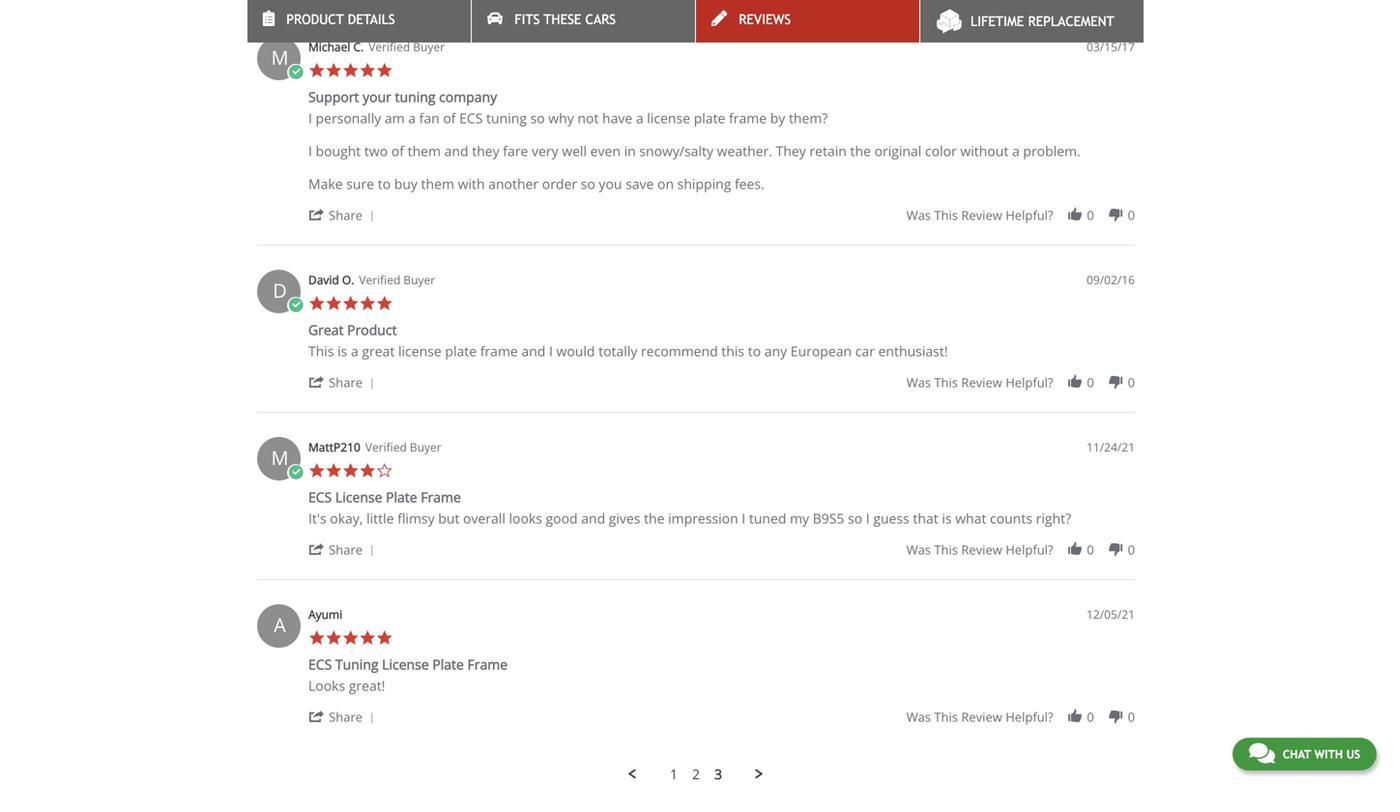 Task type: vqa. For each thing, say whether or not it's contained in the screenshot.
the left frame
yes



Task type: locate. For each thing, give the bounding box(es) containing it.
so right b9s5
[[848, 509, 863, 528]]

empty star image
[[376, 462, 393, 479]]

buyer
[[413, 39, 445, 55], [404, 272, 435, 288], [410, 439, 442, 455]]

1 vertical spatial verified buyer heading
[[359, 272, 435, 288]]

1 share button from the top
[[308, 206, 381, 224]]

license up "great!"
[[382, 655, 429, 674]]

on
[[657, 175, 674, 193]]

1 vertical spatial seperator image
[[366, 378, 378, 390]]

1 vertical spatial the
[[644, 509, 665, 528]]

of right "two"
[[391, 142, 404, 160]]

2 helpful? from the top
[[1006, 374, 1053, 391]]

totally
[[599, 342, 638, 360]]

0 vertical spatial is
[[338, 342, 347, 360]]

frame
[[729, 109, 767, 127], [480, 342, 518, 360]]

0 horizontal spatial the
[[644, 509, 665, 528]]

car
[[855, 342, 875, 360]]

frame
[[421, 488, 461, 506], [468, 655, 508, 674]]

and left gives at the bottom of the page
[[581, 509, 605, 528]]

review date 11/24/21 element
[[1087, 439, 1135, 456]]

share image down looks
[[308, 708, 325, 725]]

shipping
[[677, 175, 731, 193]]

the right retain
[[850, 142, 871, 160]]

share button down okay,
[[308, 540, 381, 559]]

0 right vote down review by david o. on  2 sep 2016 image
[[1128, 374, 1135, 391]]

verified buyer heading for support your tuning company
[[369, 39, 445, 55]]

plate up flimsy
[[386, 488, 417, 506]]

this for ecs tuning license plate frame looks great!
[[934, 708, 958, 726]]

1 review from the top
[[961, 207, 1002, 224]]

personally
[[316, 109, 381, 127]]

buyer for m
[[413, 39, 445, 55]]

lifetime replacement
[[971, 14, 1114, 29]]

enthusiast!
[[878, 342, 948, 360]]

and left they
[[444, 142, 469, 160]]

2 vertical spatial share image
[[308, 708, 325, 725]]

circle checkmark image
[[287, 297, 304, 314], [287, 464, 304, 481]]

4 review from the top
[[961, 708, 1002, 726]]

ecs inside ecs tuning license plate frame looks great!
[[308, 655, 332, 674]]

group
[[906, 207, 1135, 224], [906, 374, 1135, 391], [906, 541, 1135, 559], [906, 708, 1135, 726]]

chat with us link
[[1233, 738, 1377, 771]]

1 horizontal spatial of
[[443, 109, 456, 127]]

is
[[338, 342, 347, 360], [942, 509, 952, 528]]

in
[[624, 142, 636, 160]]

share for looks great!
[[329, 708, 363, 726]]

0 vertical spatial buyer
[[413, 39, 445, 55]]

1 vertical spatial circle checkmark image
[[287, 464, 304, 481]]

license inside ecs license plate frame it's okay, little flimsy but overall looks good and gives the impression i tuned my b9s5 so i guess that is what counts right?
[[335, 488, 382, 506]]

them right buy
[[421, 175, 454, 193]]

1 horizontal spatial frame
[[468, 655, 508, 674]]

with left us
[[1315, 747, 1343, 761]]

share left seperator icon
[[329, 708, 363, 726]]

product inside great product this is a great license plate frame and i would totally recommend this to any european car enthusiast!
[[347, 321, 397, 339]]

2 group from the top
[[906, 374, 1135, 391]]

star image
[[359, 62, 376, 79], [308, 295, 325, 312], [325, 295, 342, 312], [342, 295, 359, 312], [359, 295, 376, 312], [376, 295, 393, 312], [308, 462, 325, 479], [342, 462, 359, 479], [308, 630, 325, 647]]

is right this
[[338, 342, 347, 360]]

1 vertical spatial verified
[[359, 272, 401, 288]]

0
[[1087, 207, 1094, 224], [1128, 207, 1135, 224], [1087, 374, 1094, 391], [1128, 374, 1135, 391], [1087, 541, 1094, 559], [1128, 541, 1135, 559], [1087, 708, 1094, 726], [1128, 708, 1135, 726]]

4 was from the top
[[906, 708, 931, 726]]

0 right vote down review by mattp210 on 24 nov 2021 icon
[[1128, 541, 1135, 559]]

was this review helpful? down enthusiast!
[[906, 374, 1053, 391]]

is inside ecs license plate frame it's okay, little flimsy but overall looks good and gives the impression i tuned my b9s5 so i guess that is what counts right?
[[942, 509, 952, 528]]

of right fan
[[443, 109, 456, 127]]

2 vertical spatial verified
[[365, 439, 407, 455]]

chat with us
[[1283, 747, 1360, 761]]

and left would
[[522, 342, 546, 360]]

1 vertical spatial so
[[581, 175, 595, 193]]

0 vertical spatial license
[[335, 488, 382, 506]]

so for order
[[581, 175, 595, 193]]

2 link
[[692, 765, 700, 783]]

1 horizontal spatial license
[[647, 109, 690, 127]]

4 was this review helpful? from the top
[[906, 708, 1053, 726]]

1 share image from the top
[[308, 207, 325, 224]]

it's
[[308, 509, 326, 528]]

and inside ecs license plate frame it's okay, little flimsy but overall looks good and gives the impression i tuned my b9s5 so i guess that is what counts right?
[[581, 509, 605, 528]]

1 horizontal spatial with
[[1315, 747, 1343, 761]]

vote up review by ayumi on  5 dec 2021 image
[[1067, 708, 1084, 725]]

1 seperator image from the top
[[366, 211, 378, 223]]

share image down make
[[308, 207, 325, 224]]

0 horizontal spatial to
[[378, 175, 391, 193]]

share right share icon
[[329, 374, 363, 391]]

4 share button from the top
[[308, 707, 381, 726]]

m for support your tuning company
[[271, 44, 289, 71]]

0 horizontal spatial product
[[286, 12, 344, 27]]

ecs up it's
[[308, 488, 332, 506]]

was this review helpful? left vote up review by ayumi on  5 dec 2021 image
[[906, 708, 1053, 726]]

3 share image from the top
[[308, 708, 325, 725]]

m left michael
[[271, 44, 289, 71]]

verified buyer heading right the o.
[[359, 272, 435, 288]]

verified right c.
[[369, 39, 410, 55]]

make sure to buy them with another order so you save on shipping fees.
[[308, 175, 765, 193]]

0 vertical spatial frame
[[729, 109, 767, 127]]

0 horizontal spatial plate
[[386, 488, 417, 506]]

0 vertical spatial plate
[[386, 488, 417, 506]]

a right have
[[636, 109, 644, 127]]

1 vertical spatial and
[[522, 342, 546, 360]]

0 vertical spatial share image
[[308, 207, 325, 224]]

2 vertical spatial buyer
[[410, 439, 442, 455]]

verified up empty star image
[[365, 439, 407, 455]]

2 m from the top
[[271, 444, 289, 471]]

little
[[367, 509, 394, 528]]

1 vertical spatial share image
[[308, 541, 325, 558]]

2 horizontal spatial and
[[581, 509, 605, 528]]

tuning up the fare
[[486, 109, 527, 127]]

share image for i personally am a fan of ecs tuning so why not have a license plate frame by them?
[[308, 207, 325, 224]]

vote up review by david o. on  2 sep 2016 image
[[1067, 374, 1084, 391]]

3 was this review helpful? from the top
[[906, 541, 1053, 559]]

plate right the tuning
[[432, 655, 464, 674]]

fees.
[[735, 175, 765, 193]]

cars
[[585, 12, 616, 27]]

0 horizontal spatial is
[[338, 342, 347, 360]]

of
[[443, 109, 456, 127], [391, 142, 404, 160]]

ecs for ecs tuning license plate frame
[[308, 655, 332, 674]]

the right gives at the bottom of the page
[[644, 509, 665, 528]]

1 vertical spatial license
[[382, 655, 429, 674]]

0 vertical spatial seperator image
[[366, 211, 378, 223]]

vote up review by mattp210 on 24 nov 2021 image
[[1067, 541, 1084, 558]]

2 share from the top
[[329, 374, 363, 391]]

ecs up looks
[[308, 655, 332, 674]]

buyer up support your tuning company
[[413, 39, 445, 55]]

what
[[955, 509, 987, 528]]

share button for it's okay, little flimsy but overall looks good and gives the impression i tuned my b9s5 so i guess that is what counts right?
[[308, 540, 381, 559]]

2 vertical spatial so
[[848, 509, 863, 528]]

vote up review by michael c. on 15 mar 2017 image
[[1067, 207, 1084, 224]]

1 vertical spatial is
[[942, 509, 952, 528]]

3 share button from the top
[[308, 540, 381, 559]]

seperator image down "little"
[[366, 545, 378, 557]]

a right "without"
[[1012, 142, 1020, 160]]

1 vertical spatial license
[[398, 342, 442, 360]]

them
[[408, 142, 441, 160], [421, 175, 454, 193]]

m
[[271, 44, 289, 71], [271, 444, 289, 471]]

3 was from the top
[[906, 541, 931, 559]]

3 seperator image from the top
[[366, 545, 378, 557]]

verified buyer heading up empty star image
[[365, 439, 442, 456]]

2 circle checkmark image from the top
[[287, 464, 304, 481]]

verified right the o.
[[359, 272, 401, 288]]

share button down sure
[[308, 206, 381, 224]]

is inside great product this is a great license plate frame and i would totally recommend this to any european car enthusiast!
[[338, 342, 347, 360]]

1 vertical spatial ecs
[[308, 488, 332, 506]]

problem.
[[1023, 142, 1081, 160]]

seperator image for this is a great license plate frame and i would totally recommend this to any european car enthusiast!
[[366, 378, 378, 390]]

1
[[670, 765, 678, 783]]

so left why
[[530, 109, 545, 127]]

b9s5
[[813, 509, 844, 528]]

any
[[765, 342, 787, 360]]

share button
[[308, 206, 381, 224], [308, 373, 381, 391], [308, 540, 381, 559], [308, 707, 381, 726]]

helpful? for ecs tuning license plate frame looks great!
[[1006, 708, 1053, 726]]

vote down review by ayumi on  5 dec 2021 image
[[1107, 708, 1124, 725]]

1 horizontal spatial is
[[942, 509, 952, 528]]

share image for looks great!
[[308, 708, 325, 725]]

0 vertical spatial license
[[647, 109, 690, 127]]

ecs license plate frame heading
[[308, 488, 461, 510]]

0 horizontal spatial frame
[[480, 342, 518, 360]]

circle checkmark image right d
[[287, 297, 304, 314]]

fan
[[419, 109, 440, 127]]

without
[[960, 142, 1009, 160]]

3 helpful? from the top
[[1006, 541, 1053, 559]]

1 horizontal spatial tuning
[[486, 109, 527, 127]]

share for this is a great license plate frame and i would totally recommend this to any european car enthusiast!
[[329, 374, 363, 391]]

license right great at top left
[[398, 342, 442, 360]]

group for ecs tuning license plate frame looks great!
[[906, 708, 1135, 726]]

circle checkmark image left empty star image
[[287, 464, 304, 481]]

tab panel
[[248, 0, 1145, 783]]

so left you
[[581, 175, 595, 193]]

1 vertical spatial to
[[748, 342, 761, 360]]

1 horizontal spatial to
[[748, 342, 761, 360]]

license up snowy/salty
[[647, 109, 690, 127]]

to inside great product this is a great license plate frame and i would totally recommend this to any european car enthusiast!
[[748, 342, 761, 360]]

m left mattp210
[[271, 444, 289, 471]]

1 m from the top
[[271, 44, 289, 71]]

great
[[308, 321, 344, 339]]

michael
[[308, 39, 350, 55]]

support your tuning company heading
[[308, 88, 497, 110]]

recommend
[[641, 342, 718, 360]]

1 horizontal spatial product
[[347, 321, 397, 339]]

share button for this is a great license plate frame and i would totally recommend this to any european car enthusiast!
[[308, 373, 381, 391]]

share image down it's
[[308, 541, 325, 558]]

i left tuned at right
[[742, 509, 746, 528]]

0 right vote up review by mattp210 on 24 nov 2021 icon
[[1087, 541, 1094, 559]]

0 right vote down review by michael c. on 15 mar 2017 image
[[1128, 207, 1135, 224]]

license
[[335, 488, 382, 506], [382, 655, 429, 674]]

well
[[562, 142, 587, 160]]

product up michael
[[286, 12, 344, 27]]

ecs inside ecs license plate frame it's okay, little flimsy but overall looks good and gives the impression i tuned my b9s5 so i guess that is what counts right?
[[308, 488, 332, 506]]

1 vertical spatial frame
[[480, 342, 518, 360]]

0 vertical spatial so
[[530, 109, 545, 127]]

0 vertical spatial circle checkmark image
[[287, 297, 304, 314]]

ayumi
[[308, 606, 342, 622]]

to
[[378, 175, 391, 193], [748, 342, 761, 360]]

seperator image down sure
[[366, 211, 378, 223]]

0 right vote up review by david o. on  2 sep 2016 image
[[1087, 374, 1094, 391]]

3 group from the top
[[906, 541, 1135, 559]]

review down "without"
[[961, 207, 1002, 224]]

0 vertical spatial to
[[378, 175, 391, 193]]

ecs tuning license plate frame heading
[[308, 655, 508, 677]]

1 share from the top
[[329, 207, 363, 224]]

0 vertical spatial plate
[[694, 109, 726, 127]]

plate inside great product this is a great license plate frame and i would totally recommend this to any european car enthusiast!
[[445, 342, 477, 360]]

buyer up ecs license plate frame heading
[[410, 439, 442, 455]]

03/15/17
[[1087, 39, 1135, 55]]

share button down looks
[[308, 707, 381, 726]]

4 share from the top
[[329, 708, 363, 726]]

them down fan
[[408, 142, 441, 160]]

frame inside ecs license plate frame it's okay, little flimsy but overall looks good and gives the impression i tuned my b9s5 so i guess that is what counts right?
[[421, 488, 461, 506]]

mattp210 verified buyer
[[308, 439, 442, 455]]

0 horizontal spatial frame
[[421, 488, 461, 506]]

was for great product this is a great license plate frame and i would totally recommend this to any european car enthusiast!
[[906, 374, 931, 391]]

was this review helpful? down what
[[906, 541, 1053, 559]]

was this review helpful? down "without"
[[906, 207, 1053, 224]]

buyer right the o.
[[404, 272, 435, 288]]

0 horizontal spatial plate
[[445, 342, 477, 360]]

0 vertical spatial them
[[408, 142, 441, 160]]

color
[[925, 142, 957, 160]]

product up great at top left
[[347, 321, 397, 339]]

1 horizontal spatial and
[[522, 342, 546, 360]]

4 group from the top
[[906, 708, 1135, 726]]

2 was this review helpful? from the top
[[906, 374, 1053, 391]]

helpful? left vote up review by david o. on  2 sep 2016 image
[[1006, 374, 1053, 391]]

2 vertical spatial verified buyer heading
[[365, 439, 442, 456]]

the inside ecs license plate frame it's okay, little flimsy but overall looks good and gives the impression i tuned my b9s5 so i guess that is what counts right?
[[644, 509, 665, 528]]

1 vertical spatial plate
[[445, 342, 477, 360]]

plate right great at top left
[[445, 342, 477, 360]]

seperator image
[[366, 713, 378, 724]]

3
[[715, 765, 722, 783]]

star image
[[308, 62, 325, 79], [325, 62, 342, 79], [342, 62, 359, 79], [376, 62, 393, 79], [325, 462, 342, 479], [359, 462, 376, 479], [325, 630, 342, 647], [342, 630, 359, 647], [359, 630, 376, 647], [376, 630, 393, 647]]

1 circle checkmark image from the top
[[287, 297, 304, 314]]

fits these cars
[[515, 12, 616, 27]]

1 vertical spatial frame
[[468, 655, 508, 674]]

so
[[530, 109, 545, 127], [581, 175, 595, 193], [848, 509, 863, 528]]

so inside ecs license plate frame it's okay, little flimsy but overall looks good and gives the impression i tuned my b9s5 so i guess that is what counts right?
[[848, 509, 863, 528]]

plate
[[386, 488, 417, 506], [432, 655, 464, 674]]

i inside great product this is a great license plate frame and i would totally recommend this to any european car enthusiast!
[[549, 342, 553, 360]]

reviews
[[739, 12, 791, 27]]

to left any at the right of the page
[[748, 342, 761, 360]]

a left great at top left
[[351, 342, 358, 360]]

review down what
[[961, 541, 1002, 559]]

was
[[906, 207, 931, 224], [906, 374, 931, 391], [906, 541, 931, 559], [906, 708, 931, 726]]

0 right vote down review by ayumi on  5 dec 2021 icon
[[1128, 708, 1135, 726]]

share button for looks great!
[[308, 707, 381, 726]]

is right that
[[942, 509, 952, 528]]

group for ecs license plate frame it's okay, little flimsy but overall looks good and gives the impression i tuned my b9s5 so i guess that is what counts right?
[[906, 541, 1135, 559]]

0 vertical spatial frame
[[421, 488, 461, 506]]

0 vertical spatial verified
[[369, 39, 410, 55]]

verified
[[369, 39, 410, 55], [359, 272, 401, 288], [365, 439, 407, 455]]

this for great product this is a great license plate frame and i would totally recommend this to any european car enthusiast!
[[934, 374, 958, 391]]

was this review helpful?
[[906, 207, 1053, 224], [906, 374, 1053, 391], [906, 541, 1053, 559], [906, 708, 1053, 726]]

plate inside ecs license plate frame it's okay, little flimsy but overall looks good and gives the impression i tuned my b9s5 so i guess that is what counts right?
[[386, 488, 417, 506]]

with down they
[[458, 175, 485, 193]]

with
[[458, 175, 485, 193], [1315, 747, 1343, 761]]

share down sure
[[329, 207, 363, 224]]

1 horizontal spatial plate
[[694, 109, 726, 127]]

great product this is a great license plate frame and i would totally recommend this to any european car enthusiast!
[[308, 321, 948, 360]]

0 vertical spatial tuning
[[395, 88, 436, 106]]

3 share from the top
[[329, 541, 363, 559]]

1 vertical spatial product
[[347, 321, 397, 339]]

order
[[542, 175, 577, 193]]

0 vertical spatial m
[[271, 44, 289, 71]]

verified buyer heading down details
[[369, 39, 445, 55]]

1 horizontal spatial frame
[[729, 109, 767, 127]]

0 horizontal spatial so
[[530, 109, 545, 127]]

seperator image for i personally am a fan of ecs tuning so why not have a license plate frame by them?
[[366, 211, 378, 223]]

plate up i bought two of them and they fare very well even in snowy/salty weather. they retain the original color without a problem.
[[694, 109, 726, 127]]

share down okay,
[[329, 541, 363, 559]]

license up okay,
[[335, 488, 382, 506]]

a inside great product this is a great license plate frame and i would totally recommend this to any european car enthusiast!
[[351, 342, 358, 360]]

0 horizontal spatial license
[[398, 342, 442, 360]]

share button down this
[[308, 373, 381, 391]]

1 vertical spatial m
[[271, 444, 289, 471]]

2 vertical spatial seperator image
[[366, 545, 378, 557]]

1 vertical spatial buyer
[[404, 272, 435, 288]]

review left vote up review by david o. on  2 sep 2016 image
[[961, 374, 1002, 391]]

0 horizontal spatial tuning
[[395, 88, 436, 106]]

2 horizontal spatial so
[[848, 509, 863, 528]]

0 vertical spatial verified buyer heading
[[369, 39, 445, 55]]

4 helpful? from the top
[[1006, 708, 1053, 726]]

make
[[308, 175, 343, 193]]

1 horizontal spatial plate
[[432, 655, 464, 674]]

them?
[[789, 109, 828, 127]]

0 horizontal spatial of
[[391, 142, 404, 160]]

circle checkmark image
[[287, 64, 304, 81]]

2 was from the top
[[906, 374, 931, 391]]

not
[[578, 109, 599, 127]]

license
[[647, 109, 690, 127], [398, 342, 442, 360]]

2 review from the top
[[961, 374, 1002, 391]]

ecs down company
[[459, 109, 483, 127]]

3 review from the top
[[961, 541, 1002, 559]]

was for ecs tuning license plate frame looks great!
[[906, 708, 931, 726]]

frame left would
[[480, 342, 518, 360]]

seperator image down great at top left
[[366, 378, 378, 390]]

helpful? left vote up review by michael c. on 15 mar 2017 image
[[1006, 207, 1053, 224]]

plate
[[694, 109, 726, 127], [445, 342, 477, 360]]

share for i personally am a fan of ecs tuning so why not have a license plate frame by them?
[[329, 207, 363, 224]]

0 horizontal spatial and
[[444, 142, 469, 160]]

2 vertical spatial ecs
[[308, 655, 332, 674]]

verified buyer heading
[[369, 39, 445, 55], [359, 272, 435, 288], [365, 439, 442, 456]]

overall
[[463, 509, 506, 528]]

2 vertical spatial and
[[581, 509, 605, 528]]

i left would
[[549, 342, 553, 360]]

0 vertical spatial the
[[850, 142, 871, 160]]

license inside ecs tuning license plate frame looks great!
[[382, 655, 429, 674]]

2 share image from the top
[[308, 541, 325, 558]]

2 share button from the top
[[308, 373, 381, 391]]

to left buy
[[378, 175, 391, 193]]

2 seperator image from the top
[[366, 378, 378, 390]]

c.
[[353, 39, 364, 55]]

menu
[[248, 765, 1145, 783]]

1 vertical spatial plate
[[432, 655, 464, 674]]

license inside great product this is a great license plate frame and i would totally recommend this to any european car enthusiast!
[[398, 342, 442, 360]]

tuned
[[749, 509, 786, 528]]

1 vertical spatial them
[[421, 175, 454, 193]]

0 horizontal spatial with
[[458, 175, 485, 193]]

helpful? down counts
[[1006, 541, 1053, 559]]

review for ecs tuning license plate frame looks great!
[[961, 708, 1002, 726]]

share image
[[308, 207, 325, 224], [308, 541, 325, 558], [308, 708, 325, 725]]

review left vote up review by ayumi on  5 dec 2021 image
[[961, 708, 1002, 726]]

these
[[544, 12, 581, 27]]

seperator image
[[366, 211, 378, 223], [366, 378, 378, 390], [366, 545, 378, 557]]

frame left "by"
[[729, 109, 767, 127]]

helpful? left vote up review by ayumi on  5 dec 2021 image
[[1006, 708, 1053, 726]]

product
[[286, 12, 344, 27], [347, 321, 397, 339]]

review date 12/05/21 element
[[1087, 606, 1135, 623]]

tuning up fan
[[395, 88, 436, 106]]

ecs for ecs license plate frame
[[308, 488, 332, 506]]

retain
[[810, 142, 847, 160]]

1 horizontal spatial so
[[581, 175, 595, 193]]

was this review helpful? for ecs tuning license plate frame looks great!
[[906, 708, 1053, 726]]

0 vertical spatial product
[[286, 12, 344, 27]]

buyer for d
[[404, 272, 435, 288]]



Task type: describe. For each thing, give the bounding box(es) containing it.
flimsy
[[398, 509, 435, 528]]

but
[[438, 509, 460, 528]]

counts
[[990, 509, 1033, 528]]

0 vertical spatial ecs
[[459, 109, 483, 127]]

another
[[488, 175, 539, 193]]

was this review helpful? for ecs license plate frame it's okay, little flimsy but overall looks good and gives the impression i tuned my b9s5 so i guess that is what counts right?
[[906, 541, 1053, 559]]

review for ecs license plate frame it's okay, little flimsy but overall looks good and gives the impression i tuned my b9s5 so i guess that is what counts right?
[[961, 541, 1002, 559]]

1 was this review helpful? from the top
[[906, 207, 1053, 224]]

i personally am a fan of ecs tuning so why not have a license plate frame by them?
[[308, 109, 828, 127]]

great
[[362, 342, 395, 360]]

sure
[[346, 175, 374, 193]]

bought
[[316, 142, 361, 160]]

vote down review by michael c. on 15 mar 2017 image
[[1107, 207, 1124, 224]]

snowy/salty
[[639, 142, 714, 160]]

mattp210
[[308, 439, 360, 455]]

details
[[348, 12, 395, 27]]

verified buyer heading for great product
[[359, 272, 435, 288]]

share for it's okay, little flimsy but overall looks good and gives the impression i tuned my b9s5 so i guess that is what counts right?
[[329, 541, 363, 559]]

this inside great product this is a great license plate frame and i would totally recommend this to any european car enthusiast!
[[722, 342, 745, 360]]

my
[[790, 509, 809, 528]]

save
[[626, 175, 654, 193]]

fits
[[515, 12, 540, 27]]

seperator image for it's okay, little flimsy but overall looks good and gives the impression i tuned my b9s5 so i guess that is what counts right?
[[366, 545, 378, 557]]

circle checkmark image for d
[[287, 297, 304, 314]]

frame inside great product this is a great license plate frame and i would totally recommend this to any european car enthusiast!
[[480, 342, 518, 360]]

support your tuning company
[[308, 88, 497, 106]]

0 right vote up review by ayumi on  5 dec 2021 image
[[1087, 708, 1094, 726]]

review date 03/15/17 element
[[1087, 39, 1135, 55]]

great product heading
[[308, 321, 397, 343]]

impression
[[668, 509, 738, 528]]

so for tuning
[[530, 109, 545, 127]]

3 link
[[715, 765, 722, 783]]

okay,
[[330, 509, 363, 528]]

david
[[308, 272, 339, 288]]

tuning inside heading
[[395, 88, 436, 106]]

them for of
[[408, 142, 441, 160]]

1 vertical spatial with
[[1315, 747, 1343, 761]]

group for great product this is a great license plate frame and i would totally recommend this to any european car enthusiast!
[[906, 374, 1135, 391]]

was this review helpful? for great product this is a great license plate frame and i would totally recommend this to any european car enthusiast!
[[906, 374, 1053, 391]]

guess
[[873, 509, 910, 528]]

david o. verified buyer
[[308, 272, 435, 288]]

your
[[363, 88, 391, 106]]

lifetime
[[971, 14, 1024, 29]]

was for ecs license plate frame it's okay, little flimsy but overall looks good and gives the impression i tuned my b9s5 so i guess that is what counts right?
[[906, 541, 931, 559]]

this for ecs license plate frame it's okay, little flimsy but overall looks good and gives the impression i tuned my b9s5 so i guess that is what counts right?
[[934, 541, 958, 559]]

1 was from the top
[[906, 207, 931, 224]]

reviews link
[[696, 0, 919, 43]]

circle checkmark image for m
[[287, 464, 304, 481]]

chat
[[1283, 747, 1311, 761]]

m for ecs license plate frame
[[271, 444, 289, 471]]

right?
[[1036, 509, 1071, 528]]

verified buyer heading for ecs license plate frame
[[365, 439, 442, 456]]

great!
[[349, 676, 385, 695]]

support
[[308, 88, 359, 106]]

replacement
[[1028, 14, 1114, 29]]

fare
[[503, 142, 528, 160]]

helpful? for ecs license plate frame it's okay, little flimsy but overall looks good and gives the impression i tuned my b9s5 so i guess that is what counts right?
[[1006, 541, 1053, 559]]

looks
[[509, 509, 542, 528]]

i left guess
[[866, 509, 870, 528]]

by
[[770, 109, 785, 127]]

comments image
[[1249, 742, 1275, 765]]

am
[[385, 109, 405, 127]]

they
[[776, 142, 806, 160]]

original
[[875, 142, 922, 160]]

plate inside ecs tuning license plate frame looks great!
[[432, 655, 464, 674]]

ecs license plate frame it's okay, little flimsy but overall looks good and gives the impression i tuned my b9s5 so i guess that is what counts right?
[[308, 488, 1071, 528]]

and inside great product this is a great license plate frame and i would totally recommend this to any european car enthusiast!
[[522, 342, 546, 360]]

they
[[472, 142, 500, 160]]

even
[[590, 142, 621, 160]]

share image
[[308, 374, 325, 391]]

looks
[[308, 676, 345, 695]]

share button for i personally am a fan of ecs tuning so why not have a license plate frame by them?
[[308, 206, 381, 224]]

0 right vote up review by michael c. on 15 mar 2017 image
[[1087, 207, 1094, 224]]

company
[[439, 88, 497, 106]]

buy
[[394, 175, 418, 193]]

two
[[364, 142, 388, 160]]

1 vertical spatial of
[[391, 142, 404, 160]]

menu containing 1
[[248, 765, 1145, 783]]

d
[[273, 277, 287, 304]]

tab panel containing m
[[248, 0, 1145, 783]]

this
[[308, 342, 334, 360]]

1 link
[[670, 765, 678, 783]]

good
[[546, 509, 578, 528]]

i down support
[[308, 109, 312, 127]]

helpful? for great product this is a great license plate frame and i would totally recommend this to any european car enthusiast!
[[1006, 374, 1053, 391]]

frame inside ecs tuning license plate frame looks great!
[[468, 655, 508, 674]]

lifetime replacement link
[[920, 0, 1144, 43]]

1 vertical spatial tuning
[[486, 109, 527, 127]]

a
[[274, 612, 286, 638]]

share image for it's okay, little flimsy but overall looks good and gives the impression i tuned my b9s5 so i guess that is what counts right?
[[308, 541, 325, 558]]

1 horizontal spatial the
[[850, 142, 871, 160]]

0 vertical spatial and
[[444, 142, 469, 160]]

weather.
[[717, 142, 772, 160]]

european
[[791, 342, 852, 360]]

ecs tuning license plate frame looks great!
[[308, 655, 508, 695]]

1 helpful? from the top
[[1006, 207, 1053, 224]]

1 group from the top
[[906, 207, 1135, 224]]

product details link
[[248, 0, 471, 43]]

2
[[692, 765, 700, 783]]

a right the am
[[408, 109, 416, 127]]

review for great product this is a great license plate frame and i would totally recommend this to any european car enthusiast!
[[961, 374, 1002, 391]]

i bought two of them and they fare very well even in snowy/salty weather. they retain the original color without a problem.
[[308, 142, 1081, 160]]

fits these cars link
[[472, 0, 695, 43]]

11/24/21
[[1087, 439, 1135, 455]]

0 vertical spatial with
[[458, 175, 485, 193]]

0 vertical spatial of
[[443, 109, 456, 127]]

vote down review by mattp210 on 24 nov 2021 image
[[1107, 541, 1124, 558]]

product details
[[286, 12, 395, 27]]

you
[[599, 175, 622, 193]]

them for buy
[[421, 175, 454, 193]]

that
[[913, 509, 939, 528]]

gives
[[609, 509, 640, 528]]

12/05/21
[[1087, 606, 1135, 622]]

would
[[556, 342, 595, 360]]

michael c. verified buyer
[[308, 39, 445, 55]]

vote down review by david o. on  2 sep 2016 image
[[1107, 374, 1124, 391]]

verified for m
[[369, 39, 410, 55]]

09/02/16
[[1087, 272, 1135, 288]]

verified for d
[[359, 272, 401, 288]]

very
[[532, 142, 558, 160]]

review date 09/02/16 element
[[1087, 272, 1135, 288]]

i left bought on the top of page
[[308, 142, 312, 160]]



